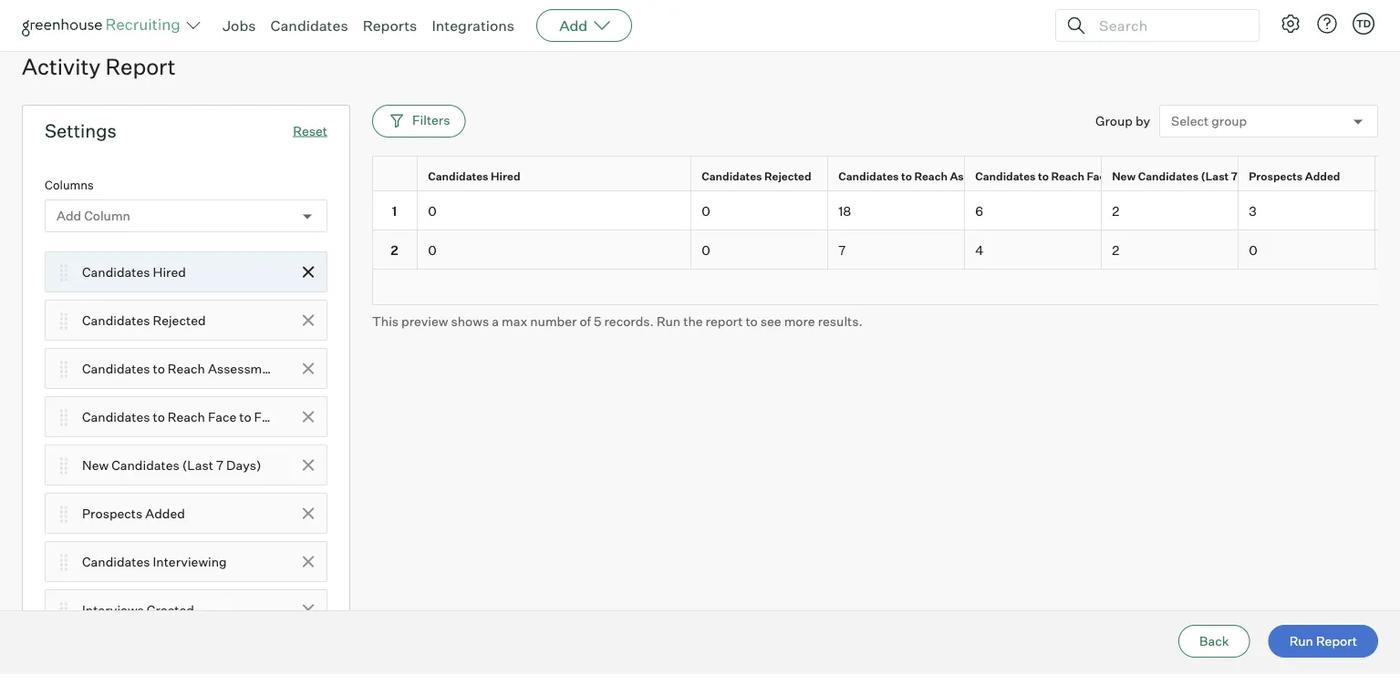 Task type: vqa. For each thing, say whether or not it's contained in the screenshot.
leftmost schedule
no



Task type: locate. For each thing, give the bounding box(es) containing it.
1 horizontal spatial hired
[[491, 169, 520, 183]]

group
[[1095, 113, 1133, 129]]

0 vertical spatial add
[[559, 16, 588, 35]]

0 vertical spatial candidates to reach face to face milestone
[[975, 169, 1207, 183]]

activity
[[22, 53, 101, 80]]

candidates hired down column
[[82, 264, 186, 280]]

1 vertical spatial candidates to reach assessment milestone
[[82, 361, 343, 377]]

candidates
[[270, 16, 348, 35], [428, 169, 488, 183], [702, 169, 762, 183], [838, 169, 899, 183], [975, 169, 1036, 183], [1138, 169, 1199, 183], [82, 264, 150, 280], [82, 313, 150, 329], [82, 361, 150, 377], [82, 409, 150, 425], [111, 458, 179, 474], [82, 554, 150, 570]]

report inside button
[[1316, 634, 1357, 650]]

1 cell from the top
[[1375, 192, 1400, 231]]

3 row from the top
[[372, 231, 1400, 270]]

reset link
[[293, 123, 327, 139]]

interviews created
[[82, 603, 194, 619]]

0 horizontal spatial rejected
[[153, 313, 206, 329]]

days) inside "new candidates (last 7 days)" column header
[[1240, 169, 1271, 183]]

run left the
[[657, 314, 681, 330]]

1 horizontal spatial candidates to reach assessment milestone
[[838, 169, 1070, 183]]

prospects up 3
[[1249, 169, 1303, 183]]

run
[[657, 314, 681, 330], [1289, 634, 1313, 650]]

hired inside column header
[[491, 169, 520, 183]]

add
[[559, 16, 588, 35], [57, 208, 81, 224]]

assessment
[[950, 169, 1015, 183], [208, 361, 281, 377]]

row containing 2
[[372, 231, 1400, 270]]

7
[[1231, 169, 1238, 183], [838, 242, 846, 258], [216, 458, 223, 474]]

prospects added column header
[[1239, 157, 1379, 195]]

1 vertical spatial new
[[82, 458, 109, 474]]

table containing 1
[[372, 156, 1400, 306]]

td
[[1356, 17, 1371, 30]]

a
[[492, 314, 499, 330]]

1 horizontal spatial assessment
[[950, 169, 1015, 183]]

1 cell
[[372, 192, 418, 231]]

run inside button
[[1289, 634, 1313, 650]]

new candidates (last 7 days)
[[1112, 169, 1271, 183], [82, 458, 261, 474]]

Search text field
[[1095, 12, 1242, 39]]

1 horizontal spatial run
[[1289, 634, 1313, 650]]

1 horizontal spatial 7
[[838, 242, 846, 258]]

candidates hired down the filters
[[428, 169, 520, 183]]

row group containing 1
[[372, 192, 1400, 270]]

0 up the
[[702, 242, 710, 258]]

0 vertical spatial rejected
[[764, 169, 811, 183]]

reports link
[[363, 16, 417, 35]]

1 vertical spatial (last
[[182, 458, 213, 474]]

2
[[1112, 203, 1119, 219], [391, 242, 398, 258], [1112, 242, 1119, 258]]

1 horizontal spatial prospects added
[[1249, 169, 1340, 183]]

added
[[1305, 169, 1340, 183], [145, 506, 185, 522]]

0 horizontal spatial candidates rejected
[[82, 313, 206, 329]]

new
[[1112, 169, 1136, 183], [82, 458, 109, 474]]

0 vertical spatial hired
[[491, 169, 520, 183]]

0 horizontal spatial 7
[[216, 458, 223, 474]]

prospects added up 3
[[1249, 169, 1340, 183]]

candidates hired column header
[[418, 157, 695, 195]]

columns
[[45, 178, 94, 193]]

0 vertical spatial candidates hired
[[428, 169, 520, 183]]

to
[[901, 169, 912, 183], [1038, 169, 1049, 183], [1114, 169, 1125, 183], [746, 314, 758, 330], [153, 361, 165, 377], [153, 409, 165, 425], [239, 409, 251, 425]]

this preview shows a max number of 5 records. run the report to see more results.
[[372, 314, 863, 330]]

assessment inside column header
[[950, 169, 1015, 183]]

0 horizontal spatial assessment
[[208, 361, 281, 377]]

0 vertical spatial candidates rejected
[[702, 169, 811, 183]]

1 vertical spatial days)
[[226, 458, 261, 474]]

0 vertical spatial prospects
[[1249, 169, 1303, 183]]

1 horizontal spatial new
[[1112, 169, 1136, 183]]

1 vertical spatial report
[[1316, 634, 1357, 650]]

0 horizontal spatial report
[[105, 53, 176, 80]]

1 vertical spatial candidates to reach face to face milestone
[[82, 409, 344, 425]]

0 vertical spatial new
[[1112, 169, 1136, 183]]

0 vertical spatial run
[[657, 314, 681, 330]]

days)
[[1240, 169, 1271, 183], [226, 458, 261, 474]]

1 vertical spatial prospects
[[82, 506, 142, 522]]

0 right 2 cell
[[428, 242, 437, 258]]

prospects added up the candidates interviewing
[[82, 506, 185, 522]]

1 horizontal spatial rejected
[[764, 169, 811, 183]]

0 horizontal spatial hired
[[153, 264, 186, 280]]

group
[[1211, 114, 1247, 129]]

1 horizontal spatial report
[[1316, 634, 1357, 650]]

candidates interviewing
[[82, 554, 227, 570]]

candidates to reach face to face milestone column header
[[965, 157, 1207, 195]]

candidates rejected
[[702, 169, 811, 183], [82, 313, 206, 329]]

1 vertical spatial added
[[145, 506, 185, 522]]

1 row from the top
[[372, 156, 1400, 195]]

2 cell from the top
[[1375, 231, 1400, 270]]

jobs
[[223, 16, 256, 35]]

(last
[[1201, 169, 1229, 183], [182, 458, 213, 474]]

created
[[147, 603, 194, 619]]

1 vertical spatial assessment
[[208, 361, 281, 377]]

0 horizontal spatial days)
[[226, 458, 261, 474]]

cell for 3
[[1375, 192, 1400, 231]]

1 horizontal spatial candidates to reach face to face milestone
[[975, 169, 1207, 183]]

1 horizontal spatial prospects
[[1249, 169, 1303, 183]]

face
[[1087, 169, 1112, 183], [1127, 169, 1153, 183], [208, 409, 236, 425], [254, 409, 283, 425]]

max
[[502, 314, 527, 330]]

add button
[[536, 9, 632, 42]]

prospects up the candidates interviewing
[[82, 506, 142, 522]]

report for run report
[[1316, 634, 1357, 650]]

added inside column header
[[1305, 169, 1340, 183]]

0 vertical spatial added
[[1305, 169, 1340, 183]]

select
[[1171, 114, 1209, 129]]

candidates to reach assessment milestone column header
[[828, 157, 1070, 195]]

candidates to reach assessment milestone
[[838, 169, 1070, 183], [82, 361, 343, 377]]

1 horizontal spatial (last
[[1201, 169, 1229, 183]]

see
[[760, 314, 781, 330]]

1 vertical spatial 7
[[838, 242, 846, 258]]

0 vertical spatial (last
[[1201, 169, 1229, 183]]

2 for 7
[[1112, 242, 1119, 258]]

0 vertical spatial 7
[[1231, 169, 1238, 183]]

row
[[372, 156, 1400, 195], [372, 192, 1400, 231], [372, 231, 1400, 270]]

0 horizontal spatial new candidates (last 7 days)
[[82, 458, 261, 474]]

candidates to reach face to face milestone inside candidates to reach face to face milestone column header
[[975, 169, 1207, 183]]

0 vertical spatial new candidates (last 7 days)
[[1112, 169, 1271, 183]]

column header
[[372, 157, 421, 195]]

1 horizontal spatial new candidates (last 7 days)
[[1112, 169, 1271, 183]]

td button
[[1353, 13, 1375, 35]]

1 horizontal spatial days)
[[1240, 169, 1271, 183]]

candidates to reach face to face milestone
[[975, 169, 1207, 183], [82, 409, 344, 425]]

settings
[[45, 120, 117, 142]]

hired
[[491, 169, 520, 183], [153, 264, 186, 280]]

1 vertical spatial add
[[57, 208, 81, 224]]

preview
[[401, 314, 448, 330]]

milestone inside column header
[[1155, 169, 1207, 183]]

2 cell
[[372, 231, 418, 270]]

2 horizontal spatial 7
[[1231, 169, 1238, 183]]

0 vertical spatial candidates to reach assessment milestone
[[838, 169, 1070, 183]]

table
[[372, 156, 1400, 306]]

cell
[[1375, 192, 1400, 231], [1375, 231, 1400, 270]]

18
[[838, 203, 851, 219]]

1 horizontal spatial added
[[1305, 169, 1340, 183]]

4
[[975, 242, 984, 258]]

row group
[[372, 192, 1400, 270]]

0 vertical spatial prospects added
[[1249, 169, 1340, 183]]

this
[[372, 314, 399, 330]]

prospects
[[1249, 169, 1303, 183], [82, 506, 142, 522]]

1 vertical spatial candidates hired
[[82, 264, 186, 280]]

run report
[[1289, 634, 1357, 650]]

1 vertical spatial run
[[1289, 634, 1313, 650]]

1 vertical spatial candidates rejected
[[82, 313, 206, 329]]

1 horizontal spatial candidates hired
[[428, 169, 520, 183]]

0
[[428, 203, 437, 219], [702, 203, 710, 219], [428, 242, 437, 258], [702, 242, 710, 258], [1249, 242, 1257, 258]]

rejected inside column header
[[764, 169, 811, 183]]

add inside popup button
[[559, 16, 588, 35]]

rejected
[[764, 169, 811, 183], [153, 313, 206, 329]]

reach
[[914, 169, 948, 183], [1051, 169, 1084, 183], [168, 361, 205, 377], [168, 409, 205, 425]]

to inside column header
[[901, 169, 912, 183]]

interviews
[[82, 603, 144, 619]]

1 horizontal spatial candidates rejected
[[702, 169, 811, 183]]

0 horizontal spatial added
[[145, 506, 185, 522]]

candidates hired
[[428, 169, 520, 183], [82, 264, 186, 280]]

1 horizontal spatial add
[[559, 16, 588, 35]]

run right back at the bottom
[[1289, 634, 1313, 650]]

0 right the 1 "cell"
[[428, 203, 437, 219]]

0 vertical spatial days)
[[1240, 169, 1271, 183]]

prospects added
[[1249, 169, 1340, 183], [82, 506, 185, 522]]

0 vertical spatial report
[[105, 53, 176, 80]]

milestone
[[1018, 169, 1070, 183], [1155, 169, 1207, 183], [284, 361, 343, 377], [285, 409, 344, 425]]

report
[[105, 53, 176, 80], [1316, 634, 1357, 650]]

0 vertical spatial assessment
[[950, 169, 1015, 183]]

0 horizontal spatial add
[[57, 208, 81, 224]]

1 vertical spatial prospects added
[[82, 506, 185, 522]]

0 down 3
[[1249, 242, 1257, 258]]

1 vertical spatial new candidates (last 7 days)
[[82, 458, 261, 474]]

results.
[[818, 314, 863, 330]]

2 row from the top
[[372, 192, 1400, 231]]



Task type: describe. For each thing, give the bounding box(es) containing it.
3
[[1249, 203, 1257, 219]]

prospects inside column header
[[1249, 169, 1303, 183]]

1 vertical spatial rejected
[[153, 313, 206, 329]]

1 vertical spatial hired
[[153, 264, 186, 280]]

records.
[[604, 314, 654, 330]]

2 vertical spatial 7
[[216, 458, 223, 474]]

0 down the candidates rejected column header
[[702, 203, 710, 219]]

td button
[[1349, 9, 1378, 38]]

back button
[[1179, 626, 1250, 659]]

add for add
[[559, 16, 588, 35]]

candidates rejected column header
[[691, 157, 832, 195]]

0 horizontal spatial prospects added
[[82, 506, 185, 522]]

add column
[[57, 208, 130, 224]]

candidates hired inside column header
[[428, 169, 520, 183]]

7 inside column header
[[1231, 169, 1238, 183]]

new candidates (last 7 days) column header
[[1102, 157, 1271, 195]]

candidates link
[[270, 16, 348, 35]]

more
[[784, 314, 815, 330]]

integrations link
[[432, 16, 515, 35]]

candidates rejected inside column header
[[702, 169, 811, 183]]

0 horizontal spatial candidates to reach face to face milestone
[[82, 409, 344, 425]]

back
[[1199, 634, 1229, 650]]

filters
[[412, 112, 450, 128]]

filter image
[[388, 112, 403, 128]]

row containing 1
[[372, 192, 1400, 231]]

reports
[[363, 16, 417, 35]]

2 inside cell
[[391, 242, 398, 258]]

0 horizontal spatial candidates to reach assessment milestone
[[82, 361, 343, 377]]

the
[[683, 314, 703, 330]]

greenhouse recruiting image
[[22, 15, 186, 36]]

reset
[[293, 123, 327, 139]]

prospects added inside column header
[[1249, 169, 1340, 183]]

interviewing
[[153, 554, 227, 570]]

report
[[706, 314, 743, 330]]

add for add column
[[57, 208, 81, 224]]

group by
[[1095, 113, 1150, 129]]

activity report
[[22, 53, 176, 80]]

run report button
[[1268, 626, 1378, 659]]

cell for 0
[[1375, 231, 1400, 270]]

report for activity report
[[105, 53, 176, 80]]

integrations
[[432, 16, 515, 35]]

5
[[594, 314, 601, 330]]

0 horizontal spatial run
[[657, 314, 681, 330]]

reach inside column header
[[914, 169, 948, 183]]

column
[[84, 208, 130, 224]]

by
[[1135, 113, 1150, 129]]

reach inside column header
[[1051, 169, 1084, 183]]

row containing candidates hired
[[372, 156, 1400, 195]]

1
[[392, 203, 397, 219]]

configure image
[[1280, 13, 1302, 35]]

(last inside "new candidates (last 7 days)" column header
[[1201, 169, 1229, 183]]

milestone inside column header
[[1018, 169, 1070, 183]]

0 horizontal spatial (last
[[182, 458, 213, 474]]

shows
[[451, 314, 489, 330]]

of
[[580, 314, 591, 330]]

new inside column header
[[1112, 169, 1136, 183]]

0 horizontal spatial candidates hired
[[82, 264, 186, 280]]

candidates inside column header
[[838, 169, 899, 183]]

select group
[[1171, 114, 1247, 129]]

candidates to reach assessment milestone inside column header
[[838, 169, 1070, 183]]

0 horizontal spatial prospects
[[82, 506, 142, 522]]

number
[[530, 314, 577, 330]]

6
[[975, 203, 983, 219]]

jobs link
[[223, 16, 256, 35]]

new candidates (last 7 days) inside "new candidates (last 7 days)" column header
[[1112, 169, 1271, 183]]

0 horizontal spatial new
[[82, 458, 109, 474]]

2 for 18
[[1112, 203, 1119, 219]]



